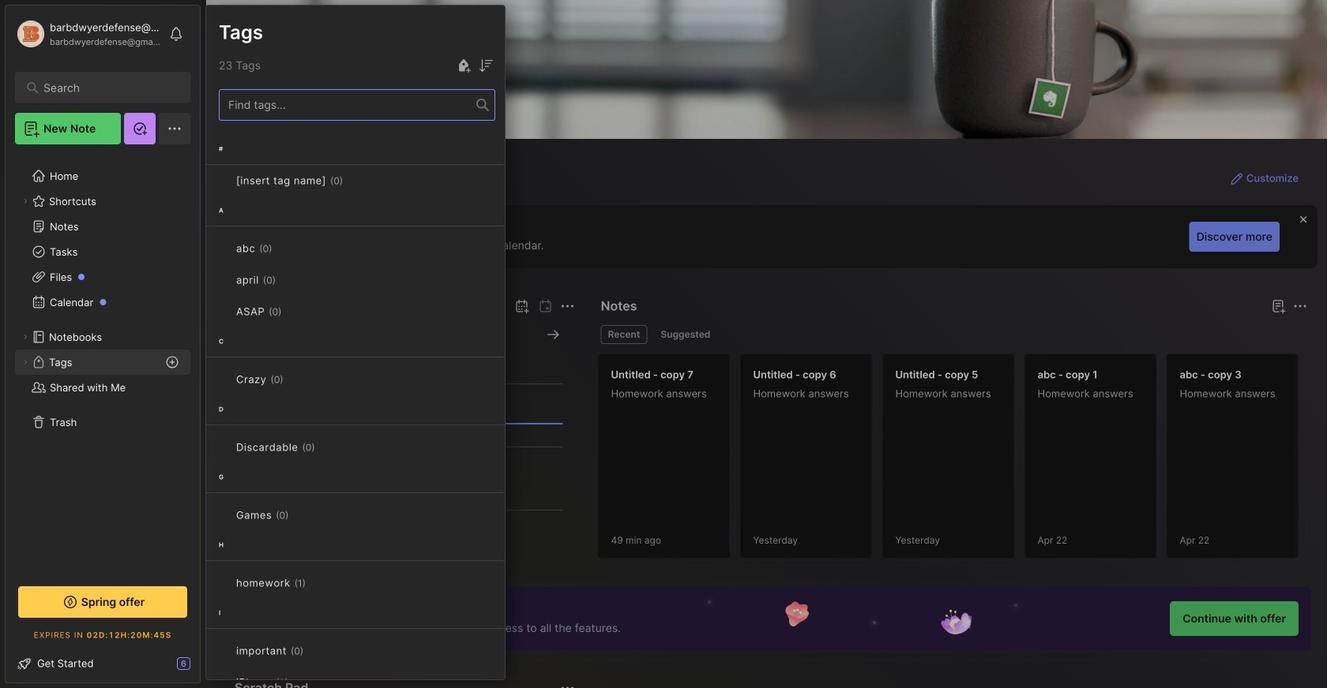 Task type: locate. For each thing, give the bounding box(es) containing it.
2 tab from the left
[[654, 326, 718, 344]]

row group
[[206, 134, 505, 689], [598, 354, 1327, 569]]

0 horizontal spatial row group
[[206, 134, 505, 689]]

0 vertical spatial tag actions image
[[276, 274, 301, 287]]

None search field
[[43, 78, 169, 97]]

tree inside main element
[[6, 154, 200, 570]]

tag actions image
[[276, 274, 301, 287], [289, 510, 314, 522]]

1 horizontal spatial tab
[[654, 326, 718, 344]]

tag actions image
[[343, 175, 368, 187], [282, 306, 307, 318], [306, 578, 331, 590], [289, 677, 314, 689]]

Sort field
[[476, 56, 495, 75]]

tree
[[6, 154, 200, 570]]

expand notebooks image
[[21, 333, 30, 342]]

Find tags… text field
[[220, 94, 476, 116]]

tab
[[601, 326, 647, 344], [654, 326, 718, 344]]

0 horizontal spatial tab
[[601, 326, 647, 344]]

tab list
[[601, 326, 1305, 344]]

Tag actions field
[[343, 173, 368, 189], [276, 273, 301, 288], [282, 304, 307, 320], [289, 508, 314, 524], [306, 576, 331, 592], [289, 676, 314, 689]]



Task type: vqa. For each thing, say whether or not it's contained in the screenshot.
search box
yes



Task type: describe. For each thing, give the bounding box(es) containing it.
new evernote calendar event image
[[513, 297, 531, 316]]

click to collapse image
[[200, 660, 211, 679]]

none search field inside main element
[[43, 78, 169, 97]]

1 tab from the left
[[601, 326, 647, 344]]

Search text field
[[43, 81, 169, 96]]

main element
[[0, 0, 205, 689]]

create new tag image
[[454, 56, 473, 75]]

1 horizontal spatial row group
[[598, 354, 1327, 569]]

Help and Learning task checklist field
[[6, 652, 200, 677]]

Account field
[[15, 18, 161, 50]]

sort options image
[[476, 56, 495, 75]]

1 vertical spatial tag actions image
[[289, 510, 314, 522]]

expand tags image
[[21, 358, 30, 367]]



